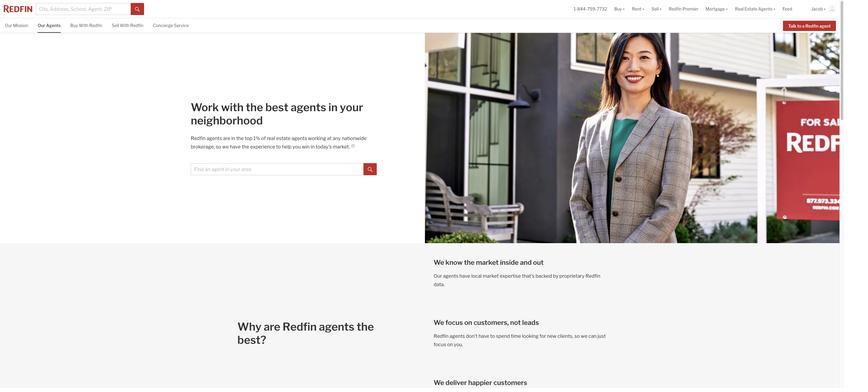 Task type: locate. For each thing, give the bounding box(es) containing it.
spend
[[496, 334, 510, 339]]

1 we from the top
[[434, 259, 444, 266]]

mortgage ▾ button
[[706, 0, 728, 18]]

0 horizontal spatial agents
[[46, 23, 61, 28]]

1 horizontal spatial agents
[[758, 6, 773, 12]]

are down neighborhood
[[223, 136, 230, 141]]

so
[[216, 144, 221, 150], [575, 334, 580, 339]]

market down we know the market inside and out
[[483, 273, 499, 279]]

4 ▾ from the left
[[726, 6, 728, 12]]

1 vertical spatial focus
[[434, 342, 446, 348]]

sell ▾ button
[[648, 0, 665, 18]]

our
[[5, 23, 12, 28], [38, 23, 45, 28], [434, 273, 442, 279]]

0 vertical spatial to
[[797, 23, 802, 29]]

market
[[476, 259, 499, 266], [483, 273, 499, 279]]

are right why at the bottom of the page
[[264, 320, 280, 334]]

are inside "redfin agents are in the top 1% of real estate agents working at any nationwide brokerage, so we have the experience to help you win in today's market."
[[223, 136, 230, 141]]

2 ▾ from the left
[[643, 6, 644, 12]]

0 horizontal spatial our
[[5, 23, 12, 28]]

focus up you. at bottom
[[446, 319, 463, 327]]

concierge service link
[[153, 18, 189, 32]]

▾ left rent at the right top
[[623, 6, 625, 12]]

jacob
[[812, 6, 823, 12]]

have left experience
[[230, 144, 241, 150]]

buy
[[614, 6, 622, 12], [70, 23, 78, 28]]

▾ inside sell ▾ dropdown button
[[660, 6, 662, 12]]

2 vertical spatial have
[[479, 334, 489, 339]]

buy down the city, address, school, agent, zip search field
[[70, 23, 78, 28]]

you.
[[454, 342, 463, 348]]

▾ for rent ▾
[[643, 6, 644, 12]]

0 vertical spatial sell
[[652, 6, 659, 12]]

▾ right rent at the right top
[[643, 6, 644, 12]]

1 vertical spatial buy
[[70, 23, 78, 28]]

on up don't
[[464, 319, 472, 327]]

1 horizontal spatial are
[[264, 320, 280, 334]]

1 vertical spatial are
[[264, 320, 280, 334]]

our for our agents
[[38, 23, 45, 28]]

▾
[[623, 6, 625, 12], [643, 6, 644, 12], [660, 6, 662, 12], [726, 6, 728, 12], [774, 6, 776, 12], [824, 6, 826, 12]]

clients,
[[558, 334, 574, 339]]

0 horizontal spatial so
[[216, 144, 221, 150]]

2 we from the top
[[434, 319, 444, 327]]

0 horizontal spatial are
[[223, 136, 230, 141]]

in left your
[[329, 101, 338, 114]]

mission
[[13, 23, 28, 28]]

our inside our agents have local market expertise that's backed by proprietary redfin data.
[[434, 273, 442, 279]]

in left top
[[231, 136, 235, 141]]

1 vertical spatial sell
[[112, 23, 119, 28]]

market up the local on the right bottom of page
[[476, 259, 499, 266]]

0 vertical spatial market
[[476, 259, 499, 266]]

sell inside dropdown button
[[652, 6, 659, 12]]

1 ▾ from the left
[[623, 6, 625, 12]]

top
[[245, 136, 252, 141]]

our mission
[[5, 23, 28, 28]]

sell
[[652, 6, 659, 12], [112, 23, 119, 28]]

▾ for jacob ▾
[[824, 6, 826, 12]]

buy right '7732'
[[614, 6, 622, 12]]

on inside 'redfin agents don't have to spend time looking for new clients, so we can just focus on you.'
[[447, 342, 453, 348]]

2 horizontal spatial our
[[434, 273, 442, 279]]

▾ right the jacob
[[824, 6, 826, 12]]

759-
[[587, 6, 597, 12]]

0 horizontal spatial we
[[222, 144, 229, 150]]

market.
[[333, 144, 350, 150]]

neighborhood
[[191, 114, 263, 127]]

in
[[329, 101, 338, 114], [231, 136, 235, 141], [311, 144, 315, 150]]

know
[[446, 259, 463, 266]]

redfin
[[669, 6, 682, 12], [89, 23, 102, 28], [130, 23, 143, 28], [806, 23, 819, 29], [191, 136, 206, 141], [586, 273, 601, 279], [283, 320, 317, 334], [434, 334, 449, 339]]

0 vertical spatial on
[[464, 319, 472, 327]]

1 vertical spatial we
[[434, 319, 444, 327]]

1 vertical spatial market
[[483, 273, 499, 279]]

2 horizontal spatial to
[[797, 23, 802, 29]]

to left spend
[[490, 334, 495, 339]]

1 horizontal spatial in
[[311, 144, 315, 150]]

0 vertical spatial we
[[434, 259, 444, 266]]

2 horizontal spatial in
[[329, 101, 338, 114]]

real estate agents ▾
[[735, 6, 776, 12]]

of
[[261, 136, 266, 141]]

1 horizontal spatial buy
[[614, 6, 622, 12]]

our right mission
[[38, 23, 45, 28]]

our left mission
[[5, 23, 12, 28]]

agents inside 'redfin agents don't have to spend time looking for new clients, so we can just focus on you.'
[[450, 334, 465, 339]]

sell right rent ▾
[[652, 6, 659, 12]]

rent ▾ button
[[629, 0, 648, 18]]

best?
[[237, 334, 266, 347]]

experience
[[250, 144, 275, 150]]

you
[[293, 144, 301, 150]]

buy inside dropdown button
[[614, 6, 622, 12]]

with for buy
[[79, 23, 88, 28]]

so inside 'redfin agents don't have to spend time looking for new clients, so we can just focus on you.'
[[575, 334, 580, 339]]

the
[[246, 101, 263, 114], [236, 136, 244, 141], [242, 144, 249, 150], [464, 259, 475, 266], [357, 320, 374, 334]]

to left the help
[[276, 144, 281, 150]]

0 vertical spatial buy
[[614, 6, 622, 12]]

so right brokerage,
[[216, 144, 221, 150]]

sell for sell ▾
[[652, 6, 659, 12]]

focus
[[446, 319, 463, 327], [434, 342, 446, 348]]

agents
[[291, 101, 326, 114], [207, 136, 222, 141], [292, 136, 307, 141], [443, 273, 459, 279], [319, 320, 355, 334], [450, 334, 465, 339]]

0 horizontal spatial buy
[[70, 23, 78, 28]]

0 horizontal spatial to
[[276, 144, 281, 150]]

your
[[340, 101, 363, 114]]

we
[[434, 259, 444, 266], [434, 319, 444, 327], [434, 379, 444, 387]]

1 horizontal spatial have
[[460, 273, 470, 279]]

market inside our agents have local market expertise that's backed by proprietary redfin data.
[[483, 273, 499, 279]]

have
[[230, 144, 241, 150], [460, 273, 470, 279], [479, 334, 489, 339]]

to inside 'redfin agents don't have to spend time looking for new clients, so we can just focus on you.'
[[490, 334, 495, 339]]

1 vertical spatial submit search image
[[368, 167, 373, 172]]

0 horizontal spatial sell
[[112, 23, 119, 28]]

1%
[[253, 136, 260, 141]]

brokerage,
[[191, 144, 215, 150]]

6 ▾ from the left
[[824, 6, 826, 12]]

0 vertical spatial agents
[[758, 6, 773, 12]]

1 with from the left
[[79, 23, 88, 28]]

in right win
[[311, 144, 315, 150]]

1 vertical spatial have
[[460, 273, 470, 279]]

have inside 'redfin agents don't have to spend time looking for new clients, so we can just focus on you.'
[[479, 334, 489, 339]]

we left can
[[581, 334, 588, 339]]

time
[[511, 334, 521, 339]]

best
[[265, 101, 288, 114]]

0 vertical spatial so
[[216, 144, 221, 150]]

5 ▾ from the left
[[774, 6, 776, 12]]

▾ inside buy ▾ dropdown button
[[623, 6, 625, 12]]

premier
[[683, 6, 699, 12]]

0 vertical spatial have
[[230, 144, 241, 150]]

0 vertical spatial focus
[[446, 319, 463, 327]]

2 vertical spatial we
[[434, 379, 444, 387]]

0 horizontal spatial with
[[79, 23, 88, 28]]

and
[[520, 259, 532, 266]]

0 vertical spatial we
[[222, 144, 229, 150]]

leads
[[522, 319, 539, 327]]

sell with redfin link
[[112, 18, 143, 32]]

2 with from the left
[[120, 23, 129, 28]]

1-844-759-7732 link
[[574, 6, 607, 12]]

1 vertical spatial agents
[[46, 23, 61, 28]]

agent
[[820, 23, 831, 29]]

2 vertical spatial to
[[490, 334, 495, 339]]

1 vertical spatial to
[[276, 144, 281, 150]]

have inside our agents have local market expertise that's backed by proprietary redfin data.
[[460, 273, 470, 279]]

0 horizontal spatial have
[[230, 144, 241, 150]]

out
[[533, 259, 544, 266]]

1 horizontal spatial submit search image
[[368, 167, 373, 172]]

have left the local on the right bottom of page
[[460, 273, 470, 279]]

1 horizontal spatial we
[[581, 334, 588, 339]]

▾ right rent ▾
[[660, 6, 662, 12]]

▾ for mortgage ▾
[[726, 6, 728, 12]]

1 horizontal spatial with
[[120, 23, 129, 28]]

1 horizontal spatial to
[[490, 334, 495, 339]]

real estate agents ▾ button
[[732, 0, 779, 18]]

1 horizontal spatial so
[[575, 334, 580, 339]]

0 vertical spatial submit search image
[[135, 7, 140, 12]]

0 horizontal spatial submit search image
[[135, 7, 140, 12]]

sell right buy with redfin
[[112, 23, 119, 28]]

rent ▾
[[632, 6, 644, 12]]

0 horizontal spatial in
[[231, 136, 235, 141]]

▾ inside real estate agents ▾ link
[[774, 6, 776, 12]]

service
[[174, 23, 189, 28]]

▾ inside rent ▾ dropdown button
[[643, 6, 644, 12]]

we for we know the market inside and out
[[434, 259, 444, 266]]

talk to a redfin agent button
[[783, 21, 836, 31]]

1 horizontal spatial on
[[464, 319, 472, 327]]

have inside "redfin agents are in the top 1% of real estate agents working at any nationwide brokerage, so we have the experience to help you win in today's market."
[[230, 144, 241, 150]]

are inside why are redfin agents the best?
[[264, 320, 280, 334]]

local
[[471, 273, 482, 279]]

1 horizontal spatial sell
[[652, 6, 659, 12]]

0 vertical spatial in
[[329, 101, 338, 114]]

on left you. at bottom
[[447, 342, 453, 348]]

▾ inside mortgage ▾ dropdown button
[[726, 6, 728, 12]]

to inside "redfin agents are in the top 1% of real estate agents working at any nationwide brokerage, so we have the experience to help you win in today's market."
[[276, 144, 281, 150]]

we for we deliver happier customers
[[434, 379, 444, 387]]

our agents have local market expertise that's backed by proprietary redfin data.
[[434, 273, 601, 288]]

are
[[223, 136, 230, 141], [264, 320, 280, 334]]

we inside "redfin agents are in the top 1% of real estate agents working at any nationwide brokerage, so we have the experience to help you win in today's market."
[[222, 144, 229, 150]]

win
[[302, 144, 310, 150]]

so right clients,
[[575, 334, 580, 339]]

focus left you. at bottom
[[434, 342, 446, 348]]

rent ▾ button
[[632, 0, 644, 18]]

feed
[[783, 6, 792, 12]]

we focus on customers, not leads
[[434, 319, 539, 327]]

our up data. at the bottom right of page
[[434, 273, 442, 279]]

redfin agents are in the top 1% of real estate agents working at any nationwide brokerage, so we have the experience to help you win in today's market.
[[191, 136, 367, 150]]

so inside "redfin agents are in the top 1% of real estate agents working at any nationwide brokerage, so we have the experience to help you win in today's market."
[[216, 144, 221, 150]]

3 we from the top
[[434, 379, 444, 387]]

buy ▾
[[614, 6, 625, 12]]

1 horizontal spatial our
[[38, 23, 45, 28]]

have right don't
[[479, 334, 489, 339]]

1 vertical spatial so
[[575, 334, 580, 339]]

1 vertical spatial on
[[447, 342, 453, 348]]

real
[[267, 136, 275, 141]]

▾ right mortgage
[[726, 6, 728, 12]]

1 vertical spatial we
[[581, 334, 588, 339]]

3 ▾ from the left
[[660, 6, 662, 12]]

sell ▾
[[652, 6, 662, 12]]

deliver
[[446, 379, 467, 387]]

0 vertical spatial are
[[223, 136, 230, 141]]

to
[[797, 23, 802, 29], [276, 144, 281, 150], [490, 334, 495, 339]]

with
[[79, 23, 88, 28], [120, 23, 129, 28]]

we right brokerage,
[[222, 144, 229, 150]]

submit search image
[[135, 7, 140, 12], [368, 167, 373, 172]]

disclaimer image
[[351, 144, 355, 148]]

2 horizontal spatial have
[[479, 334, 489, 339]]

▾ left feed
[[774, 6, 776, 12]]

in inside work with the best agents in your neighborhood
[[329, 101, 338, 114]]

0 horizontal spatial on
[[447, 342, 453, 348]]

working
[[308, 136, 326, 141]]

work
[[191, 101, 219, 114]]

redfin inside our agents have local market expertise that's backed by proprietary redfin data.
[[586, 273, 601, 279]]

to left a
[[797, 23, 802, 29]]



Task type: describe. For each thing, give the bounding box(es) containing it.
customers,
[[474, 319, 509, 327]]

844-
[[577, 6, 587, 12]]

agents inside why are redfin agents the best?
[[319, 320, 355, 334]]

nationwide
[[342, 136, 367, 141]]

at
[[327, 136, 332, 141]]

estate
[[745, 6, 758, 12]]

to inside button
[[797, 23, 802, 29]]

mortgage ▾ button
[[702, 0, 732, 18]]

mortgage ▾
[[706, 6, 728, 12]]

real
[[735, 6, 744, 12]]

agents inside our agents have local market expertise that's backed by proprietary redfin data.
[[443, 273, 459, 279]]

with for sell
[[120, 23, 129, 28]]

backed
[[536, 273, 552, 279]]

1-844-759-7732
[[574, 6, 607, 12]]

jacob ▾
[[812, 6, 826, 12]]

any
[[333, 136, 341, 141]]

a redfin agent image
[[425, 33, 840, 243]]

concierge
[[153, 23, 173, 28]]

customers
[[494, 379, 527, 387]]

the inside work with the best agents in your neighborhood
[[246, 101, 263, 114]]

help
[[282, 144, 292, 150]]

estate
[[276, 136, 291, 141]]

buy ▾ button
[[614, 0, 625, 18]]

rent
[[632, 6, 642, 12]]

our agents
[[38, 23, 61, 28]]

talk to a redfin agent
[[788, 23, 831, 29]]

▾ for buy ▾
[[623, 6, 625, 12]]

buy for buy with redfin
[[70, 23, 78, 28]]

sell ▾ button
[[652, 0, 662, 18]]

▾ for sell ▾
[[660, 6, 662, 12]]

for
[[540, 334, 546, 339]]

looking
[[522, 334, 539, 339]]

happier
[[468, 379, 492, 387]]

we for we focus on customers, not leads
[[434, 319, 444, 327]]

concierge service
[[153, 23, 189, 28]]

focus inside 'redfin agents don't have to spend time looking for new clients, so we can just focus on you.'
[[434, 342, 446, 348]]

redfin inside why are redfin agents the best?
[[283, 320, 317, 334]]

just
[[598, 334, 606, 339]]

expertise
[[500, 273, 521, 279]]

why are redfin agents the best?
[[237, 320, 374, 347]]

buy with redfin link
[[70, 18, 102, 32]]

agents inside work with the best agents in your neighborhood
[[291, 101, 326, 114]]

redfin agents don't have to spend time looking for new clients, so we can just focus on you.
[[434, 334, 606, 348]]

we inside 'redfin agents don't have to spend time looking for new clients, so we can just focus on you.'
[[581, 334, 588, 339]]

sell with redfin
[[112, 23, 143, 28]]

a
[[802, 23, 805, 29]]

that's
[[522, 273, 535, 279]]

can
[[589, 334, 597, 339]]

our for our mission
[[5, 23, 12, 28]]

the inside why are redfin agents the best?
[[357, 320, 374, 334]]

1 vertical spatial in
[[231, 136, 235, 141]]

new
[[547, 334, 557, 339]]

sell for sell with redfin
[[112, 23, 119, 28]]

not
[[510, 319, 521, 327]]

redfin inside "redfin agents are in the top 1% of real estate agents working at any nationwide brokerage, so we have the experience to help you win in today's market."
[[191, 136, 206, 141]]

1-
[[574, 6, 577, 12]]

real estate agents ▾ link
[[735, 0, 776, 18]]

by
[[553, 273, 559, 279]]

City, Address, School, Agent, ZIP search field
[[36, 3, 131, 15]]

our agents link
[[38, 18, 61, 32]]

submit search image for the city, address, school, agent, zip search field
[[135, 7, 140, 12]]

buy ▾ button
[[611, 0, 629, 18]]

with
[[221, 101, 244, 114]]

Find an agent in your area search field
[[191, 163, 364, 175]]

we know the market inside and out
[[434, 259, 544, 266]]

redfin premier
[[669, 6, 699, 12]]

don't
[[466, 334, 478, 339]]

data.
[[434, 282, 445, 288]]

talk
[[788, 23, 797, 29]]

why
[[237, 320, 261, 334]]

redfin inside 'redfin agents don't have to spend time looking for new clients, so we can just focus on you.'
[[434, 334, 449, 339]]

today's
[[316, 144, 332, 150]]

buy with redfin
[[70, 23, 102, 28]]

work with the best agents in your neighborhood
[[191, 101, 363, 127]]

buy for buy ▾
[[614, 6, 622, 12]]

2 vertical spatial in
[[311, 144, 315, 150]]

redfin premier button
[[665, 0, 702, 18]]

7732
[[597, 6, 607, 12]]

inside
[[500, 259, 519, 266]]

we deliver happier customers
[[434, 379, 527, 387]]

mortgage
[[706, 6, 725, 12]]

agents inside dropdown button
[[758, 6, 773, 12]]

our for our agents have local market expertise that's backed by proprietary redfin data.
[[434, 273, 442, 279]]

proprietary
[[560, 273, 585, 279]]

submit search image for find an agent in your area 'search box'
[[368, 167, 373, 172]]

feed button
[[779, 0, 808, 18]]



Task type: vqa. For each thing, say whether or not it's contained in the screenshot.
level
no



